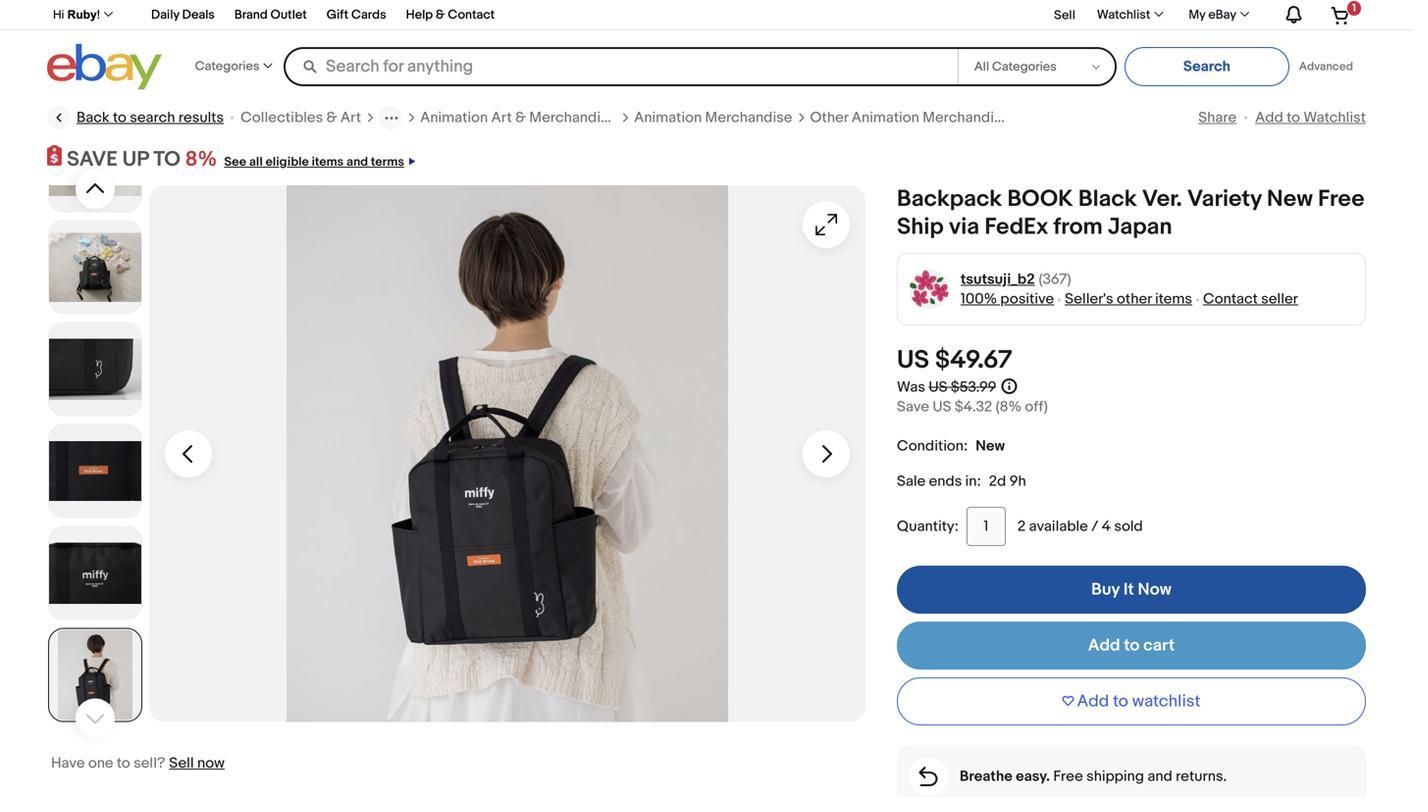 Task type: locate. For each thing, give the bounding box(es) containing it.
and
[[347, 155, 368, 170], [1148, 769, 1173, 786]]

variety
[[1187, 186, 1262, 214]]

merchandise down "search for anything" 'text box'
[[529, 109, 617, 127]]

to left watchlist at the bottom right of the page
[[1113, 692, 1129, 713]]

100%
[[961, 291, 997, 308]]

free down the add to watchlist
[[1318, 186, 1365, 214]]

sell left watchlist link
[[1054, 8, 1076, 23]]

and for returns.
[[1148, 769, 1173, 786]]

0 vertical spatial new
[[1267, 186, 1313, 214]]

1 animation from the left
[[420, 109, 488, 127]]

have
[[51, 755, 85, 773]]

2 horizontal spatial animation
[[852, 109, 920, 127]]

watchlist
[[1132, 692, 1201, 713]]

merchandise up backpack
[[923, 109, 1010, 127]]

help
[[406, 7, 433, 23]]

1 vertical spatial free
[[1054, 769, 1083, 786]]

1 vertical spatial and
[[1148, 769, 1173, 786]]

free right "easy."
[[1054, 769, 1083, 786]]

1 vertical spatial us
[[929, 379, 948, 397]]

0 horizontal spatial and
[[347, 155, 368, 170]]

merchandise
[[529, 109, 617, 127], [705, 109, 793, 127], [923, 109, 1010, 127]]

us for save
[[933, 399, 952, 416]]

contact seller link
[[1203, 291, 1298, 308]]

1 horizontal spatial free
[[1318, 186, 1365, 214]]

!
[[97, 8, 100, 21]]

0 vertical spatial sell
[[1054, 8, 1076, 23]]

& inside "link"
[[436, 7, 445, 23]]

1 horizontal spatial animation
[[634, 109, 702, 127]]

see all eligible items and terms
[[224, 155, 404, 170]]

contact right 'help'
[[448, 7, 495, 23]]

add left cart at the bottom right of page
[[1088, 636, 1120, 657]]

0 vertical spatial free
[[1318, 186, 1365, 214]]

0 vertical spatial items
[[312, 155, 344, 170]]

to inside button
[[1113, 692, 1129, 713]]

1 art from the left
[[340, 109, 361, 127]]

animation art & merchandise link
[[420, 108, 617, 128]]

2 vertical spatial us
[[933, 399, 952, 416]]

banner
[[42, 0, 1366, 95]]

advanced link
[[1290, 47, 1363, 86]]

tsutsuji_b2 image
[[909, 270, 950, 310]]

sale ends in: 2d 9h
[[897, 473, 1026, 491]]

to right back
[[113, 109, 126, 127]]

3 merchandise from the left
[[923, 109, 1010, 127]]

items right eligible
[[312, 155, 344, 170]]

advanced
[[1299, 60, 1353, 74]]

1 horizontal spatial and
[[1148, 769, 1173, 786]]

us right was
[[929, 379, 948, 397]]

1
[[1353, 2, 1356, 14]]

1 horizontal spatial sell
[[1054, 8, 1076, 23]]

sell
[[1054, 8, 1076, 23], [169, 755, 194, 773]]

seller
[[1261, 291, 1298, 308]]

none submit inside banner
[[1125, 47, 1290, 86]]

sell left now
[[169, 755, 194, 773]]

free inside backpack book black ver. variety new free ship via fedex from japan
[[1318, 186, 1365, 214]]

add for add to watchlist
[[1077, 692, 1109, 713]]

all
[[249, 155, 263, 170]]

2
[[1018, 518, 1026, 536]]

& for help
[[436, 7, 445, 23]]

my ebay
[[1189, 7, 1237, 23]]

new right variety
[[1267, 186, 1313, 214]]

add to watchlist button
[[897, 678, 1366, 726]]

0 horizontal spatial art
[[340, 109, 361, 127]]

add right share at the top right of the page
[[1256, 109, 1284, 127]]

$4.32
[[955, 399, 993, 416]]

categories
[[195, 59, 260, 74]]

save up to 8%
[[67, 147, 217, 172]]

seller's other items link
[[1065, 291, 1193, 308]]

categories button
[[195, 46, 272, 88]]

outlet
[[271, 7, 307, 23]]

ship
[[897, 214, 944, 242]]

contact left seller
[[1203, 291, 1258, 308]]

add inside add to cart link
[[1088, 636, 1120, 657]]

1 vertical spatial watchlist
[[1304, 109, 1366, 127]]

100% positive link
[[961, 291, 1054, 308]]

0 horizontal spatial watchlist
[[1097, 7, 1151, 23]]

new inside backpack book black ver. variety new free ship via fedex from japan
[[1267, 186, 1313, 214]]

1 vertical spatial contact
[[1203, 291, 1258, 308]]

3 animation from the left
[[852, 109, 920, 127]]

sell link
[[1045, 8, 1084, 23]]

daily
[[151, 7, 179, 23]]

search
[[130, 109, 175, 127]]

add inside add to watchlist button
[[1077, 692, 1109, 713]]

(367)
[[1039, 271, 1071, 289]]

results
[[178, 109, 224, 127]]

1 link
[[1319, 0, 1363, 29]]

to left cart at the bottom right of page
[[1124, 636, 1140, 657]]

and left "terms" at the top left
[[347, 155, 368, 170]]

add to watchlist link
[[1256, 109, 1366, 127]]

2d
[[989, 473, 1006, 491]]

0 horizontal spatial animation
[[420, 109, 488, 127]]

2 horizontal spatial merchandise
[[923, 109, 1010, 127]]

add down add to cart
[[1077, 692, 1109, 713]]

add for add to watchlist
[[1256, 109, 1284, 127]]

add to cart
[[1088, 636, 1175, 657]]

animation
[[420, 109, 488, 127], [634, 109, 702, 127], [852, 109, 920, 127]]

new up 2d
[[976, 438, 1005, 455]]

add to watchlist
[[1256, 109, 1366, 127]]

us down was us $53.99
[[933, 399, 952, 416]]

condition:
[[897, 438, 968, 456]]

$49.67
[[935, 346, 1013, 376]]

0 horizontal spatial new
[[976, 438, 1005, 455]]

watchlist right sell link
[[1097, 7, 1151, 23]]

contact
[[448, 7, 495, 23], [1203, 291, 1258, 308]]

add to cart link
[[897, 622, 1366, 671]]

animation merchandise link
[[634, 108, 793, 128]]

1 vertical spatial add
[[1088, 636, 1120, 657]]

0 horizontal spatial free
[[1054, 769, 1083, 786]]

picture 11 of 11 image
[[49, 630, 141, 722]]

2 animation from the left
[[634, 109, 702, 127]]

help & contact link
[[406, 4, 495, 27]]

0 vertical spatial add
[[1256, 109, 1284, 127]]

and left the returns.
[[1148, 769, 1173, 786]]

now
[[197, 755, 225, 773]]

1 horizontal spatial merchandise
[[705, 109, 793, 127]]

save
[[67, 147, 118, 172]]

back
[[77, 109, 110, 127]]

1 vertical spatial items
[[1155, 291, 1193, 308]]

from
[[1054, 214, 1103, 242]]

eligible
[[266, 155, 309, 170]]

2 merchandise from the left
[[705, 109, 793, 127]]

None submit
[[1125, 47, 1290, 86]]

1 horizontal spatial new
[[1267, 186, 1313, 214]]

buy it now link
[[897, 566, 1366, 615]]

free
[[1318, 186, 1365, 214], [1054, 769, 1083, 786]]

collectibles & art link
[[241, 108, 361, 128]]

merchandise left 'other'
[[705, 109, 793, 127]]

to for cart
[[1124, 636, 1140, 657]]

0 horizontal spatial merchandise
[[529, 109, 617, 127]]

new
[[1267, 186, 1313, 214], [976, 438, 1005, 455]]

watchlist link
[[1086, 3, 1172, 27]]

in:
[[965, 473, 981, 491]]

add
[[1256, 109, 1284, 127], [1088, 636, 1120, 657], [1077, 692, 1109, 713]]

returns.
[[1176, 769, 1227, 786]]

my
[[1189, 7, 1206, 23]]

0 horizontal spatial sell
[[169, 755, 194, 773]]

new inside condition: new
[[976, 438, 1005, 455]]

help & contact
[[406, 7, 495, 23]]

to
[[113, 109, 126, 127], [1287, 109, 1301, 127], [1124, 636, 1140, 657], [1113, 692, 1129, 713], [117, 755, 130, 773]]

gift cards link
[[327, 4, 386, 27]]

1 horizontal spatial art
[[491, 109, 512, 127]]

see
[[224, 155, 246, 170]]

items right other
[[1155, 291, 1193, 308]]

2 vertical spatial add
[[1077, 692, 1109, 713]]

shipping
[[1087, 769, 1144, 786]]

0 vertical spatial contact
[[448, 7, 495, 23]]

to down advanced
[[1287, 109, 1301, 127]]

cards
[[351, 7, 386, 23]]

1 vertical spatial new
[[976, 438, 1005, 455]]

was
[[897, 379, 926, 397]]

0 horizontal spatial contact
[[448, 7, 495, 23]]

watchlist down "advanced" link
[[1304, 109, 1366, 127]]

condition: new
[[897, 438, 1005, 456]]

0 vertical spatial watchlist
[[1097, 7, 1151, 23]]

0 horizontal spatial &
[[326, 109, 337, 127]]

1 horizontal spatial &
[[436, 7, 445, 23]]

us up was
[[897, 346, 930, 376]]

picture 7 of 11 image
[[49, 221, 141, 314]]

to for watchlist
[[1113, 692, 1129, 713]]

1 horizontal spatial contact
[[1203, 291, 1258, 308]]

0 vertical spatial us
[[897, 346, 930, 376]]

quantity:
[[897, 518, 959, 536]]

2 horizontal spatial &
[[515, 109, 526, 127]]

daily deals link
[[151, 4, 215, 27]]

0 vertical spatial and
[[347, 155, 368, 170]]



Task type: vqa. For each thing, say whether or not it's contained in the screenshot.
Notifications icon
yes



Task type: describe. For each thing, give the bounding box(es) containing it.
us for was
[[929, 379, 948, 397]]

/
[[1092, 518, 1099, 536]]

us $49.67
[[897, 346, 1013, 376]]

Search for anything text field
[[287, 49, 954, 84]]

sell?
[[134, 755, 165, 773]]

Quantity: text field
[[967, 508, 1006, 547]]

other animation merchandise link
[[810, 108, 1010, 128]]

account navigation
[[42, 0, 1366, 30]]

buy it now
[[1092, 580, 1172, 601]]

and for terms
[[347, 155, 368, 170]]

off)
[[1025, 399, 1048, 416]]

breathe
[[960, 769, 1013, 786]]

animation merchandise
[[634, 109, 793, 127]]

via
[[949, 214, 980, 242]]

with details__icon image
[[919, 768, 938, 787]]

to for search
[[113, 109, 126, 127]]

banner containing daily deals
[[42, 0, 1366, 95]]

4
[[1102, 518, 1111, 536]]

tsutsuji_b2
[[961, 271, 1035, 289]]

back to search results
[[77, 109, 224, 127]]

brand outlet
[[234, 7, 307, 23]]

was us $53.99
[[897, 379, 996, 397]]

seller's
[[1065, 291, 1114, 308]]

up
[[122, 147, 149, 172]]

add for add to cart
[[1088, 636, 1120, 657]]

sale
[[897, 473, 926, 491]]

other
[[1117, 291, 1152, 308]]

seller's other items
[[1065, 291, 1193, 308]]

breathe easy. free shipping and returns.
[[960, 769, 1227, 786]]

cart
[[1144, 636, 1175, 657]]

backpack book black ver. variety new free ship via fedex from japan - picture 11 of 11 image
[[149, 186, 866, 723]]

0 horizontal spatial items
[[312, 155, 344, 170]]

now
[[1138, 580, 1172, 601]]

& for collectibles
[[326, 109, 337, 127]]

ebay
[[1209, 7, 1237, 23]]

tsutsuji_b2 (367)
[[961, 271, 1071, 289]]

9h
[[1010, 473, 1026, 491]]

terms
[[371, 155, 404, 170]]

positive
[[1001, 291, 1054, 308]]

1 merchandise from the left
[[529, 109, 617, 127]]

to right one
[[117, 755, 130, 773]]

brand
[[234, 7, 268, 23]]

ver.
[[1142, 186, 1182, 214]]

book
[[1007, 186, 1073, 214]]

1 vertical spatial sell
[[169, 755, 194, 773]]

save
[[897, 399, 929, 416]]

share
[[1199, 109, 1237, 127]]

collectibles
[[241, 109, 323, 127]]

backpack book black ver. variety new free ship via fedex from japan
[[897, 186, 1365, 242]]

hi ruby !
[[53, 8, 100, 21]]

notifications image
[[1282, 5, 1304, 25]]

picture 10 of 11 image
[[49, 528, 141, 620]]

collectibles & art
[[241, 109, 361, 127]]

100% positive
[[961, 291, 1054, 308]]

available
[[1029, 518, 1088, 536]]

gift cards
[[327, 7, 386, 23]]

1 horizontal spatial watchlist
[[1304, 109, 1366, 127]]

2 available / 4 sold
[[1018, 518, 1143, 536]]

black
[[1079, 186, 1137, 214]]

sold
[[1114, 518, 1143, 536]]

to for watchlist
[[1287, 109, 1301, 127]]

contact seller
[[1203, 291, 1298, 308]]

contact inside "link"
[[448, 7, 495, 23]]

(8%
[[996, 399, 1022, 416]]

2 art from the left
[[491, 109, 512, 127]]

ends
[[929, 473, 962, 491]]

fedex
[[985, 214, 1048, 242]]

animation for animation art & merchandise
[[420, 109, 488, 127]]

have one to sell? sell now
[[51, 755, 225, 773]]

hi
[[53, 8, 64, 21]]

watchlist inside account navigation
[[1097, 7, 1151, 23]]

japan
[[1108, 214, 1172, 242]]

save us $4.32 (8% off)
[[897, 399, 1048, 416]]

deals
[[182, 7, 215, 23]]

sell inside account navigation
[[1054, 8, 1076, 23]]

add to watchlist
[[1077, 692, 1201, 713]]

daily deals
[[151, 7, 215, 23]]

easy.
[[1016, 769, 1050, 786]]

other animation merchandise
[[810, 109, 1010, 127]]

one
[[88, 755, 113, 773]]

brand outlet link
[[234, 4, 307, 27]]

my ebay link
[[1178, 3, 1258, 27]]

back to search results link
[[47, 106, 224, 130]]

other
[[810, 109, 848, 127]]

animation for animation merchandise
[[634, 109, 702, 127]]

picture 9 of 11 image
[[49, 426, 141, 518]]

buy
[[1092, 580, 1120, 601]]

see all eligible items and terms link
[[217, 147, 415, 172]]

ebay home image
[[47, 43, 162, 90]]

share button
[[1199, 109, 1237, 127]]

picture 8 of 11 image
[[49, 323, 141, 416]]

gift
[[327, 7, 349, 23]]

backpack
[[897, 186, 1002, 214]]

1 horizontal spatial items
[[1155, 291, 1193, 308]]



